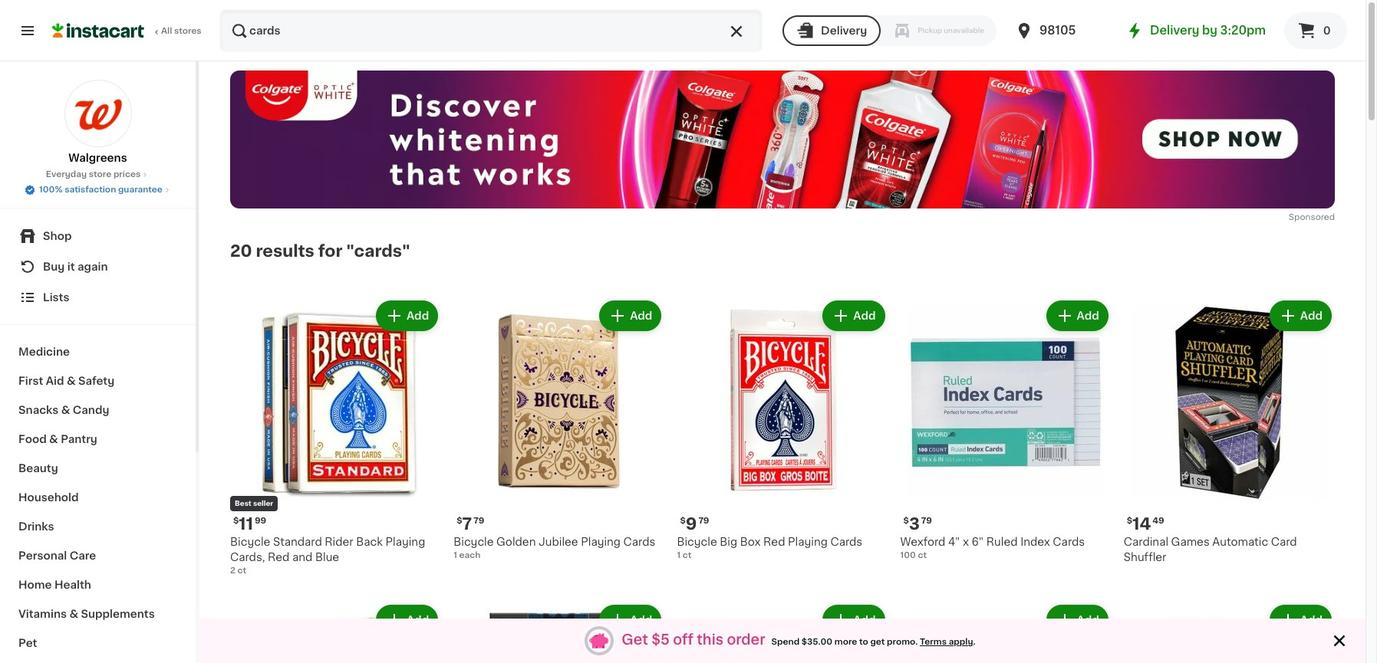 Task type: vqa. For each thing, say whether or not it's contained in the screenshot.
Auto-order button
no



Task type: locate. For each thing, give the bounding box(es) containing it.
$ 7 79
[[457, 517, 484, 533]]

1 horizontal spatial bicycle
[[454, 537, 494, 548]]

1 horizontal spatial ct
[[683, 552, 692, 560]]

1 cards from the left
[[624, 537, 656, 548]]

79 inside $ 3 79
[[921, 517, 932, 526]]

off
[[673, 634, 694, 648]]

0 horizontal spatial cards
[[624, 537, 656, 548]]

2
[[230, 567, 236, 576]]

bicycle inside bicycle golden jubilee playing cards 1 each
[[454, 537, 494, 548]]

1 horizontal spatial delivery
[[1150, 25, 1200, 36]]

bicycle for 11
[[230, 537, 270, 548]]

11
[[239, 517, 253, 533]]

1 left each
[[454, 552, 457, 560]]

and
[[292, 553, 313, 563]]

2 horizontal spatial cards
[[1053, 537, 1085, 548]]

results
[[256, 243, 315, 259]]

box
[[740, 537, 761, 548]]

cards
[[624, 537, 656, 548], [831, 537, 863, 548], [1053, 537, 1085, 548]]

vitamins & supplements
[[18, 609, 155, 620]]

vitamins & supplements link
[[9, 600, 186, 629]]

2 playing from the left
[[581, 537, 621, 548]]

79 for 9
[[699, 517, 709, 526]]

red right box
[[764, 537, 785, 548]]

delivery inside button
[[821, 25, 867, 36]]

0 horizontal spatial delivery
[[821, 25, 867, 36]]

guarantee
[[118, 186, 163, 194]]

$35.00
[[802, 639, 833, 647]]

$ for 14
[[1127, 517, 1133, 526]]

playing right jubilee
[[581, 537, 621, 548]]

None search field
[[219, 9, 763, 52]]

1 horizontal spatial 79
[[699, 517, 709, 526]]

1 down the $ 9 79 at the bottom
[[677, 552, 681, 560]]

first aid & safety
[[18, 376, 115, 387]]

each
[[459, 552, 481, 560]]

99
[[255, 517, 266, 526]]

red inside bicycle standard rider back playing cards, red and blue 2 ct
[[268, 553, 290, 563]]

2 cards from the left
[[831, 537, 863, 548]]

product group
[[230, 298, 441, 578], [454, 298, 665, 563], [677, 298, 888, 563], [901, 298, 1112, 563], [1124, 298, 1335, 566], [230, 603, 441, 664], [454, 603, 665, 664], [677, 603, 888, 664], [901, 603, 1112, 664], [1124, 603, 1335, 664]]

0
[[1323, 25, 1331, 36]]

0 horizontal spatial 1
[[454, 552, 457, 560]]

playing right box
[[788, 537, 828, 548]]

$5
[[652, 634, 670, 648]]

0 horizontal spatial playing
[[386, 537, 425, 548]]

bicycle inside bicycle standard rider back playing cards, red and blue 2 ct
[[230, 537, 270, 548]]

79
[[474, 517, 484, 526], [699, 517, 709, 526], [921, 517, 932, 526]]

3 79 from the left
[[921, 517, 932, 526]]

cards,
[[230, 553, 265, 563]]

2 bicycle from the left
[[454, 537, 494, 548]]

$ for 11
[[233, 517, 239, 526]]

$ inside $ 11 99
[[233, 517, 239, 526]]

first
[[18, 376, 43, 387]]

1 playing from the left
[[386, 537, 425, 548]]

close image
[[1331, 632, 1349, 651]]

red left and
[[268, 553, 290, 563]]

2 horizontal spatial bicycle
[[677, 537, 717, 548]]

79 inside the $ 9 79
[[699, 517, 709, 526]]

bicycle inside "bicycle big box red playing cards 1 ct"
[[677, 537, 717, 548]]

1 horizontal spatial cards
[[831, 537, 863, 548]]

add button
[[377, 302, 437, 330], [601, 302, 660, 330], [824, 302, 884, 330], [1048, 302, 1107, 330], [1271, 302, 1331, 330], [377, 607, 437, 635], [601, 607, 660, 635], [824, 607, 884, 635], [1048, 607, 1107, 635], [1271, 607, 1331, 635]]

more
[[835, 639, 857, 647]]

3 playing from the left
[[788, 537, 828, 548]]

shuffler
[[1124, 553, 1167, 563]]

& right food at the bottom left of page
[[49, 434, 58, 445]]

wexford
[[901, 537, 946, 548]]

0 horizontal spatial ct
[[238, 567, 247, 576]]

$ inside $ 3 79
[[904, 517, 909, 526]]

wexford 4" x 6" ruled index cards 100 ct
[[901, 537, 1085, 560]]

playing inside "bicycle big box red playing cards 1 ct"
[[788, 537, 828, 548]]

2 79 from the left
[[699, 517, 709, 526]]

instacart logo image
[[52, 21, 144, 40]]

& down health at bottom left
[[69, 609, 78, 620]]

get $5 off this order status
[[616, 633, 982, 650]]

medicine link
[[9, 338, 186, 367]]

1 horizontal spatial red
[[764, 537, 785, 548]]

1 $ from the left
[[233, 517, 239, 526]]

$ for 9
[[680, 517, 686, 526]]

beauty link
[[9, 454, 186, 483]]

for
[[318, 243, 343, 259]]

bicycle up cards,
[[230, 537, 270, 548]]

2 horizontal spatial 79
[[921, 517, 932, 526]]

&
[[67, 376, 76, 387], [61, 405, 70, 416], [49, 434, 58, 445], [69, 609, 78, 620]]

bicycle standard rider back playing cards, red and blue 2 ct
[[230, 537, 425, 576]]

3 cards from the left
[[1053, 537, 1085, 548]]

big
[[720, 537, 738, 548]]

ct inside bicycle standard rider back playing cards, red and blue 2 ct
[[238, 567, 247, 576]]

cards inside bicycle golden jubilee playing cards 1 each
[[624, 537, 656, 548]]

1 horizontal spatial playing
[[581, 537, 621, 548]]

4 $ from the left
[[904, 517, 909, 526]]

add
[[407, 311, 429, 322], [630, 311, 653, 322], [854, 311, 876, 322], [1077, 311, 1099, 322], [1300, 311, 1323, 322], [407, 616, 429, 626], [630, 616, 653, 626], [854, 616, 876, 626], [1077, 616, 1099, 626], [1300, 616, 1323, 626]]

aid
[[46, 376, 64, 387]]

golden
[[497, 537, 536, 548]]

0 horizontal spatial red
[[268, 553, 290, 563]]

ct down 9
[[683, 552, 692, 560]]

bicycle
[[230, 537, 270, 548], [454, 537, 494, 548], [677, 537, 717, 548]]

best
[[235, 500, 252, 507]]

card
[[1271, 537, 1297, 548]]

buy it again
[[43, 262, 108, 272]]

snacks & candy
[[18, 405, 109, 416]]

79 right 9
[[699, 517, 709, 526]]

1 79 from the left
[[474, 517, 484, 526]]

ct right 2
[[238, 567, 247, 576]]

bicycle up each
[[454, 537, 494, 548]]

79 inside $ 7 79
[[474, 517, 484, 526]]

promo.
[[887, 639, 918, 647]]

snacks & candy link
[[9, 396, 186, 425]]

playing right back
[[386, 537, 425, 548]]

everyday store prices
[[46, 170, 141, 179]]

delivery by 3:20pm link
[[1126, 21, 1266, 40]]

3 bicycle from the left
[[677, 537, 717, 548]]

spo
[[1289, 213, 1306, 222]]

79 right 3
[[921, 517, 932, 526]]

$ inside the $ 9 79
[[680, 517, 686, 526]]

1 vertical spatial red
[[268, 553, 290, 563]]

automatic
[[1213, 537, 1268, 548]]

$ inside $ 7 79
[[457, 517, 462, 526]]

2 horizontal spatial ct
[[918, 552, 927, 560]]

2 1 from the left
[[677, 552, 681, 560]]

79 for 7
[[474, 517, 484, 526]]

& for food
[[49, 434, 58, 445]]

2 $ from the left
[[457, 517, 462, 526]]

2 horizontal spatial playing
[[788, 537, 828, 548]]

1 bicycle from the left
[[230, 537, 270, 548]]

79 right 7 in the bottom left of the page
[[474, 517, 484, 526]]

bicycle big box red playing cards 1 ct
[[677, 537, 863, 560]]

prices
[[113, 170, 141, 179]]

0 horizontal spatial bicycle
[[230, 537, 270, 548]]

5 $ from the left
[[1127, 517, 1133, 526]]

& left candy
[[61, 405, 70, 416]]

food & pantry link
[[9, 425, 186, 454]]

spend
[[772, 639, 800, 647]]

• sponsored: colgate optic white: discover whitening that works. shop now. image
[[230, 71, 1335, 209]]

ct down wexford
[[918, 552, 927, 560]]

ruled
[[987, 537, 1018, 548]]

buy
[[43, 262, 65, 272]]

product group containing 7
[[454, 298, 665, 563]]

$ inside "$ 14 49"
[[1127, 517, 1133, 526]]

0 horizontal spatial 79
[[474, 517, 484, 526]]

first aid & safety link
[[9, 367, 186, 396]]

to
[[859, 639, 868, 647]]

98105 button
[[1015, 9, 1107, 52]]

playing inside bicycle standard rider back playing cards, red and blue 2 ct
[[386, 537, 425, 548]]

all
[[161, 27, 172, 35]]

stores
[[174, 27, 202, 35]]

bicycle down the $ 9 79 at the bottom
[[677, 537, 717, 548]]

product group containing 14
[[1124, 298, 1335, 566]]

drinks
[[18, 522, 54, 533]]

service type group
[[783, 15, 997, 46]]

delivery for delivery
[[821, 25, 867, 36]]

$ 14 49
[[1127, 517, 1165, 533]]

1 horizontal spatial 1
[[677, 552, 681, 560]]

3 $ from the left
[[680, 517, 686, 526]]

0 vertical spatial red
[[764, 537, 785, 548]]

$ 3 79
[[904, 517, 932, 533]]

1 1 from the left
[[454, 552, 457, 560]]

terms
[[920, 639, 947, 647]]



Task type: describe. For each thing, give the bounding box(es) containing it.
home health
[[18, 580, 91, 591]]

pantry
[[61, 434, 97, 445]]

0 button
[[1285, 12, 1347, 49]]

& for snacks
[[61, 405, 70, 416]]

personal care link
[[9, 542, 186, 571]]

rider
[[325, 537, 353, 548]]

bicycle for 7
[[454, 537, 494, 548]]

100%
[[39, 186, 63, 194]]

personal
[[18, 551, 67, 562]]

care
[[70, 551, 96, 562]]

bicycle golden jubilee playing cards 1 each
[[454, 537, 656, 560]]

jubilee
[[539, 537, 578, 548]]

49
[[1153, 517, 1165, 526]]

home health link
[[9, 571, 186, 600]]

store
[[89, 170, 111, 179]]

this
[[697, 634, 724, 648]]

satisfaction
[[65, 186, 116, 194]]

playing inside bicycle golden jubilee playing cards 1 each
[[581, 537, 621, 548]]

best seller
[[235, 500, 273, 507]]

1 inside "bicycle big box red playing cards 1 ct"
[[677, 552, 681, 560]]

"cards"
[[346, 243, 410, 259]]

buy it again link
[[9, 252, 186, 282]]

20 results for "cards"
[[230, 243, 410, 259]]

order
[[727, 634, 765, 648]]

& right aid
[[67, 376, 76, 387]]

pet
[[18, 638, 37, 649]]

14
[[1133, 517, 1151, 533]]

household link
[[9, 483, 186, 513]]

all stores
[[161, 27, 202, 35]]

get
[[871, 639, 885, 647]]

supplements
[[81, 609, 155, 620]]

seller
[[253, 500, 273, 507]]

100% satisfaction guarantee
[[39, 186, 163, 194]]

cardinal
[[1124, 537, 1169, 548]]

delivery by 3:20pm
[[1150, 25, 1266, 36]]

ct inside "bicycle big box red playing cards 1 ct"
[[683, 552, 692, 560]]

lists
[[43, 292, 69, 303]]

playing for 9
[[788, 537, 828, 548]]

drinks link
[[9, 513, 186, 542]]

get
[[622, 634, 648, 648]]

games
[[1171, 537, 1210, 548]]

$ for 3
[[904, 517, 909, 526]]

walgreens link
[[64, 80, 132, 166]]

& for vitamins
[[69, 609, 78, 620]]

79 for 3
[[921, 517, 932, 526]]

pet link
[[9, 629, 186, 658]]

it
[[67, 262, 75, 272]]

6"
[[972, 537, 984, 548]]

shop link
[[9, 221, 186, 252]]

x
[[963, 537, 969, 548]]

vitamins
[[18, 609, 67, 620]]

cards inside "bicycle big box red playing cards 1 ct"
[[831, 537, 863, 548]]

$ for 7
[[457, 517, 462, 526]]

playing for 11
[[386, 537, 425, 548]]

9
[[686, 517, 697, 533]]

back
[[356, 537, 383, 548]]

$ 9 79
[[680, 517, 709, 533]]

nsored
[[1306, 213, 1335, 222]]

100% satisfaction guarantee button
[[24, 181, 172, 196]]

terms apply button
[[920, 637, 973, 650]]

all stores link
[[52, 9, 203, 52]]

ct inside wexford 4" x 6" ruled index cards 100 ct
[[918, 552, 927, 560]]

98105
[[1040, 25, 1076, 36]]

3
[[909, 517, 920, 533]]

by
[[1202, 25, 1218, 36]]

bicycle for 9
[[677, 537, 717, 548]]

standard
[[273, 537, 322, 548]]

1 inside bicycle golden jubilee playing cards 1 each
[[454, 552, 457, 560]]

3:20pm
[[1221, 25, 1266, 36]]

cards inside wexford 4" x 6" ruled index cards 100 ct
[[1053, 537, 1085, 548]]

safety
[[78, 376, 115, 387]]

snacks
[[18, 405, 59, 416]]

household
[[18, 493, 79, 503]]

$ 11 99
[[233, 517, 266, 533]]

food & pantry
[[18, 434, 97, 445]]

delivery for delivery by 3:20pm
[[1150, 25, 1200, 36]]

walgreens logo image
[[64, 80, 132, 147]]

100
[[901, 552, 916, 560]]

red inside "bicycle big box red playing cards 1 ct"
[[764, 537, 785, 548]]

product group containing 3
[[901, 298, 1112, 563]]

delivery button
[[783, 15, 881, 46]]

candy
[[73, 405, 109, 416]]

product group containing 9
[[677, 298, 888, 563]]

cardinal games automatic card shuffler
[[1124, 537, 1297, 563]]

walgreens
[[69, 153, 127, 163]]

.
[[973, 639, 976, 647]]

7
[[462, 517, 472, 533]]

lists link
[[9, 282, 186, 313]]

everyday store prices link
[[46, 169, 150, 181]]

index
[[1021, 537, 1050, 548]]

beauty
[[18, 463, 58, 474]]

product group containing 11
[[230, 298, 441, 578]]

home
[[18, 580, 52, 591]]

20
[[230, 243, 252, 259]]

Search field
[[221, 11, 761, 51]]

get $5 off this order spend $35.00 more to get promo. terms apply .
[[622, 634, 976, 648]]



